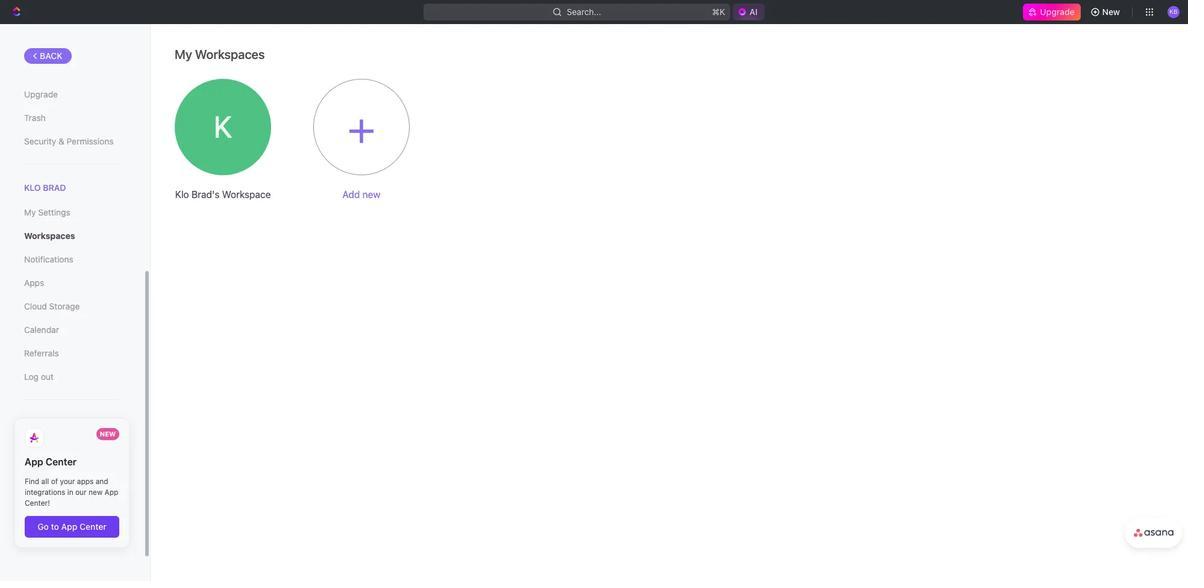 Task type: describe. For each thing, give the bounding box(es) containing it.
go
[[37, 522, 49, 532]]

0 horizontal spatial upgrade
[[24, 89, 58, 99]]

add
[[342, 189, 360, 200]]

integrations
[[25, 488, 65, 497]]

all
[[41, 477, 49, 486]]

klo brad's workspace
[[175, 189, 271, 200]]

security & permissions link
[[24, 131, 120, 152]]

ai
[[749, 7, 758, 17]]

find
[[25, 477, 39, 486]]

your
[[60, 477, 75, 486]]

go to app center button
[[25, 516, 119, 538]]

kb button
[[1164, 2, 1183, 22]]

security & permissions
[[24, 136, 114, 146]]

back link
[[24, 48, 72, 64]]

to
[[51, 522, 59, 532]]

in
[[67, 488, 73, 497]]

center inside button
[[80, 522, 107, 532]]

referrals link
[[24, 344, 120, 364]]

workspaces link
[[24, 226, 120, 247]]

0 vertical spatial new
[[362, 189, 380, 200]]

calendar link
[[24, 320, 120, 340]]

calendar
[[24, 325, 59, 335]]

brad
[[43, 183, 66, 193]]

app inside find all of your apps and integrations in our new app center!
[[105, 488, 118, 497]]

cloud storage link
[[24, 297, 120, 317]]

1 vertical spatial upgrade link
[[24, 84, 120, 105]]

add new
[[342, 189, 380, 200]]

1 vertical spatial new
[[100, 430, 116, 438]]

my for my workspaces
[[175, 47, 192, 61]]

app center
[[25, 457, 77, 468]]

klo for klo brad
[[24, 183, 41, 193]]

notifications link
[[24, 250, 120, 270]]

workspaces inside workspaces link
[[24, 231, 75, 241]]

out
[[41, 372, 54, 382]]

log
[[24, 372, 39, 382]]

k
[[214, 109, 232, 145]]

settings inside my settings "link"
[[38, 207, 70, 218]]

⌘k
[[712, 7, 725, 17]]

new inside find all of your apps and integrations in our new app center!
[[89, 488, 103, 497]]

of
[[51, 477, 58, 486]]

kb
[[1170, 8, 1178, 15]]

apps
[[77, 477, 94, 486]]

0 vertical spatial upgrade
[[1040, 7, 1075, 17]]

cloud storage
[[24, 301, 80, 312]]

center!
[[25, 499, 50, 508]]



Task type: vqa. For each thing, say whether or not it's contained in the screenshot.
the bottommost new
yes



Task type: locate. For each thing, give the bounding box(es) containing it.
find all of your apps and integrations in our new app center!
[[25, 477, 118, 508]]

1 vertical spatial center
[[80, 522, 107, 532]]

upgrade link left new button
[[1023, 4, 1081, 20]]

0 vertical spatial my
[[175, 47, 192, 61]]

1 horizontal spatial new
[[362, 189, 380, 200]]

1 vertical spatial workspaces
[[24, 231, 75, 241]]

upgrade link
[[1023, 4, 1081, 20], [24, 84, 120, 105]]

1 vertical spatial settings
[[38, 207, 70, 218]]

klo left brad's
[[175, 189, 189, 200]]

notifications
[[24, 254, 73, 265]]

app inside button
[[61, 522, 77, 532]]

cloud
[[24, 301, 47, 312]]

1 horizontal spatial app
[[61, 522, 77, 532]]

+
[[347, 99, 376, 155]]

settings link
[[206, 121, 240, 133]]

1 vertical spatial new
[[89, 488, 103, 497]]

our
[[75, 488, 87, 497]]

trash link
[[24, 108, 120, 128]]

klo for klo brad's workspace
[[175, 189, 189, 200]]

back
[[40, 51, 62, 61]]

1 horizontal spatial my
[[175, 47, 192, 61]]

0 vertical spatial workspaces
[[195, 47, 265, 61]]

ai button
[[733, 4, 765, 20]]

1 horizontal spatial upgrade
[[1040, 7, 1075, 17]]

apps link
[[24, 273, 120, 294]]

log out link
[[24, 367, 120, 387]]

0 vertical spatial center
[[46, 457, 77, 468]]

0 horizontal spatial settings
[[38, 207, 70, 218]]

center up the your
[[46, 457, 77, 468]]

log out
[[24, 372, 54, 382]]

go to app center
[[37, 522, 107, 532]]

klo
[[24, 183, 41, 193], [175, 189, 189, 200]]

storage
[[49, 301, 80, 312]]

my
[[175, 47, 192, 61], [24, 207, 36, 218]]

1 vertical spatial my
[[24, 207, 36, 218]]

app down and in the left bottom of the page
[[105, 488, 118, 497]]

brad's
[[191, 189, 220, 200]]

center down our
[[80, 522, 107, 532]]

my settings
[[24, 207, 70, 218]]

new inside new button
[[1102, 7, 1120, 17]]

my inside "link"
[[24, 207, 36, 218]]

1 horizontal spatial settings
[[206, 123, 240, 133]]

new down and in the left bottom of the page
[[89, 488, 103, 497]]

my workspaces
[[175, 47, 265, 61]]

0 horizontal spatial center
[[46, 457, 77, 468]]

0 horizontal spatial upgrade link
[[24, 84, 120, 105]]

1 horizontal spatial klo
[[175, 189, 189, 200]]

1 horizontal spatial upgrade link
[[1023, 4, 1081, 20]]

and
[[96, 477, 108, 486]]

2 horizontal spatial app
[[105, 488, 118, 497]]

upgrade up 'trash'
[[24, 89, 58, 99]]

upgrade left new button
[[1040, 7, 1075, 17]]

0 horizontal spatial app
[[25, 457, 43, 468]]

search...
[[566, 7, 601, 17]]

1 vertical spatial upgrade
[[24, 89, 58, 99]]

upgrade
[[1040, 7, 1075, 17], [24, 89, 58, 99]]

1 horizontal spatial new
[[1102, 7, 1120, 17]]

2 vertical spatial app
[[61, 522, 77, 532]]

0 horizontal spatial new
[[100, 430, 116, 438]]

permissions
[[67, 136, 114, 146]]

workspace
[[222, 189, 271, 200]]

referrals
[[24, 348, 59, 359]]

my settings link
[[24, 203, 120, 223]]

klo brad
[[24, 183, 66, 193]]

new right add
[[362, 189, 380, 200]]

0 horizontal spatial my
[[24, 207, 36, 218]]

new
[[1102, 7, 1120, 17], [100, 430, 116, 438]]

app
[[25, 457, 43, 468], [105, 488, 118, 497], [61, 522, 77, 532]]

0 vertical spatial settings
[[206, 123, 240, 133]]

0 horizontal spatial workspaces
[[24, 231, 75, 241]]

1 horizontal spatial center
[[80, 522, 107, 532]]

0 horizontal spatial new
[[89, 488, 103, 497]]

0 vertical spatial new
[[1102, 7, 1120, 17]]

0 vertical spatial app
[[25, 457, 43, 468]]

klo left "brad"
[[24, 183, 41, 193]]

my for my settings
[[24, 207, 36, 218]]

trash
[[24, 113, 46, 123]]

&
[[58, 136, 64, 146]]

security
[[24, 136, 56, 146]]

app right to
[[61, 522, 77, 532]]

1 horizontal spatial workspaces
[[195, 47, 265, 61]]

1 vertical spatial app
[[105, 488, 118, 497]]

0 vertical spatial upgrade link
[[1023, 4, 1081, 20]]

new button
[[1085, 2, 1127, 22]]

new
[[362, 189, 380, 200], [89, 488, 103, 497]]

apps
[[24, 278, 44, 288]]

upgrade link up trash link on the left top of the page
[[24, 84, 120, 105]]

settings
[[206, 123, 240, 133], [38, 207, 70, 218]]

center
[[46, 457, 77, 468], [80, 522, 107, 532]]

app up find
[[25, 457, 43, 468]]

workspaces
[[195, 47, 265, 61], [24, 231, 75, 241]]

0 horizontal spatial klo
[[24, 183, 41, 193]]



